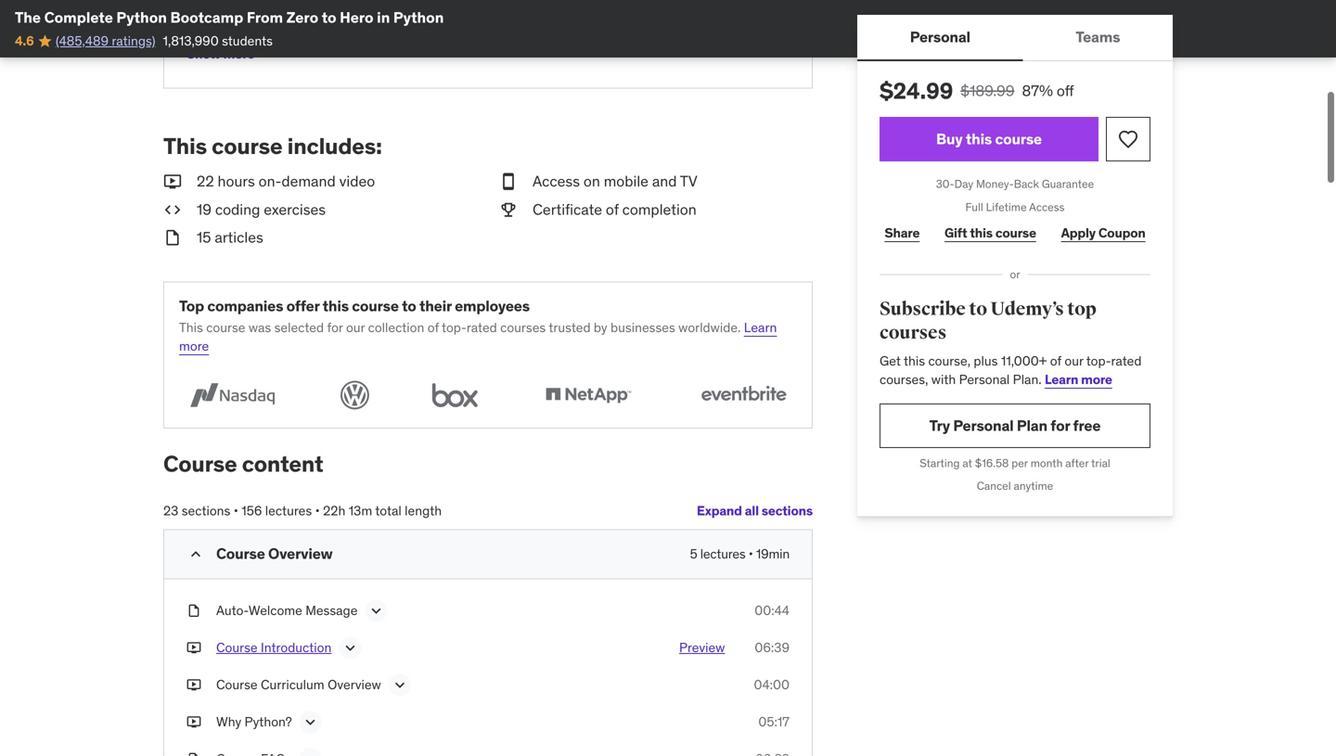 Task type: describe. For each thing, give the bounding box(es) containing it.
starting at $16.58 per month after trial cancel anytime
[[920, 456, 1111, 493]]

learn for subscribe to udemy's top courses
[[1045, 371, 1079, 388]]

apply
[[1061, 225, 1096, 241]]

message
[[306, 603, 358, 619]]

xsmall image for course
[[187, 676, 201, 695]]

course down companies
[[206, 319, 245, 336]]

course up collection in the top of the page
[[352, 297, 399, 316]]

1 horizontal spatial of
[[606, 200, 619, 219]]

course inside button
[[995, 129, 1042, 148]]

money-
[[976, 177, 1014, 191]]

this right offer
[[323, 297, 349, 316]]

files
[[674, 40, 698, 57]]

bootcamp
[[170, 8, 243, 27]]

course up hours
[[212, 132, 283, 160]]

course for course introduction
[[216, 640, 258, 656]]

off
[[1057, 81, 1074, 100]]

buy this course
[[936, 129, 1042, 148]]

notebook
[[529, 40, 586, 57]]

apply coupon button
[[1056, 215, 1151, 252]]

1 vertical spatial lectures
[[700, 546, 746, 563]]

personal inside button
[[910, 27, 971, 46]]

to up collection in the top of the page
[[402, 297, 416, 316]]

try personal plan for free
[[930, 416, 1101, 435]]

0 horizontal spatial of
[[428, 319, 439, 336]]

free
[[1073, 416, 1101, 435]]

trusted
[[549, 319, 591, 336]]

plan.
[[1013, 371, 1042, 388]]

cancel
[[977, 479, 1011, 493]]

why
[[216, 714, 241, 731]]

zero
[[286, 8, 318, 27]]

topics,
[[339, 22, 378, 38]]

small image for access
[[499, 171, 518, 192]]

0 horizontal spatial courses
[[500, 319, 546, 336]]

tv
[[680, 172, 698, 191]]

0 horizontal spatial show lecture description image
[[301, 751, 320, 756]]

expand
[[697, 502, 742, 519]]

courses,
[[880, 371, 928, 388]]

small image left course overview
[[187, 545, 205, 564]]

use
[[642, 22, 663, 38]]

to right zero
[[322, 8, 337, 27]]

demand
[[282, 172, 336, 191]]

xsmall image inside show more 'button'
[[258, 47, 273, 62]]

• for 23
[[234, 503, 238, 519]]

worldwide.
[[679, 319, 741, 336]]

coupon
[[1099, 225, 1146, 241]]

articles
[[215, 228, 263, 247]]

0 vertical spatial rated
[[467, 319, 497, 336]]

why python?
[[216, 714, 292, 731]]

15 articles
[[197, 228, 263, 247]]

subscribe
[[880, 298, 966, 321]]

23
[[163, 503, 179, 519]]

hours
[[218, 172, 255, 191]]

0 vertical spatial our
[[346, 319, 365, 336]]

preview
[[679, 640, 725, 656]]

offer
[[286, 297, 320, 316]]

create
[[614, 40, 651, 57]]

0 horizontal spatial lectures
[[265, 503, 312, 519]]

19min
[[756, 546, 790, 563]]

4.6
[[15, 32, 34, 49]]

plan
[[1017, 416, 1048, 435]]

(485,489 ratings)
[[56, 32, 155, 49]]

22 hours on-demand video
[[197, 172, 375, 191]]

buy
[[936, 129, 963, 148]]

small image for 19 coding exercises
[[163, 199, 182, 220]]

$24.99 $189.99 87% off
[[880, 77, 1074, 105]]

full
[[966, 200, 984, 214]]

xsmall image for auto-
[[187, 602, 201, 620]]

python?
[[245, 714, 292, 731]]

jupyter
[[717, 22, 759, 38]]

volkswagen image
[[335, 378, 375, 413]]

top
[[179, 297, 204, 316]]

netapp image
[[535, 378, 642, 413]]

like
[[381, 22, 401, 38]]

understand for understand complex topics, like decorators.
[[216, 22, 284, 38]]

to inside the understand how to use both the jupyter notebook and create .py files
[[627, 22, 639, 38]]

this for this course was selected for our collection of top-rated courses trusted by businesses worldwide.
[[179, 319, 203, 336]]

get
[[880, 353, 901, 370]]

course for course content
[[163, 450, 237, 478]]

06:39
[[755, 640, 790, 656]]

and inside the understand how to use both the jupyter notebook and create .py files
[[590, 40, 611, 57]]

5 lectures • 19min
[[690, 546, 790, 563]]

the
[[696, 22, 715, 38]]

try
[[930, 416, 950, 435]]

hero
[[340, 8, 374, 27]]

156
[[242, 503, 262, 519]]

show lecture description image for course curriculum overview
[[391, 676, 409, 695]]

complex
[[288, 22, 336, 38]]

decorators.
[[404, 22, 470, 38]]

2 python from the left
[[393, 8, 444, 27]]

learn more link for top companies offer this course to their employees
[[179, 319, 777, 354]]

show more button
[[187, 36, 273, 73]]

udemy's
[[991, 298, 1064, 321]]

course for course overview
[[216, 545, 265, 564]]

15
[[197, 228, 211, 247]]

top- inside get this course, plus 11,000+ of our top-rated courses, with personal plan.
[[1087, 353, 1111, 370]]

lifetime
[[986, 200, 1027, 214]]

understand complex topics, like decorators.
[[216, 22, 470, 38]]

selected
[[274, 319, 324, 336]]

1 vertical spatial and
[[652, 172, 677, 191]]

small image for 22
[[163, 171, 182, 192]]

employees
[[455, 297, 530, 316]]

eventbrite image
[[691, 378, 797, 413]]

04:00
[[754, 677, 790, 694]]

buy this course button
[[880, 117, 1099, 161]]

0 vertical spatial overview
[[268, 545, 333, 564]]

ratings)
[[112, 32, 155, 49]]

gift this course
[[945, 225, 1037, 241]]

nasdaq image
[[179, 378, 286, 413]]

auto-
[[216, 603, 249, 619]]

05:17
[[759, 714, 790, 731]]

show lecture description image for why python?
[[301, 713, 320, 732]]

by
[[594, 319, 608, 336]]

30-
[[936, 177, 955, 191]]

month
[[1031, 456, 1063, 470]]

expand all sections
[[697, 502, 813, 519]]

get this course, plus 11,000+ of our top-rated courses, with personal plan.
[[880, 353, 1142, 388]]

exercises
[[264, 200, 326, 219]]

rated inside get this course, plus 11,000+ of our top-rated courses, with personal plan.
[[1111, 353, 1142, 370]]



Task type: locate. For each thing, give the bounding box(es) containing it.
understand for understand how to use both the jupyter notebook and create .py files
[[529, 22, 597, 38]]

• left 156
[[234, 503, 238, 519]]

for inside 'try personal plan for free' link
[[1051, 416, 1070, 435]]

guarantee
[[1042, 177, 1094, 191]]

with
[[932, 371, 956, 388]]

1 vertical spatial learn more
[[1045, 371, 1113, 388]]

1 horizontal spatial access
[[1029, 200, 1065, 214]]

overview down 23 sections • 156 lectures • 22h 13m total length on the left of page
[[268, 545, 333, 564]]

this for buy
[[966, 129, 992, 148]]

2 small image from the left
[[499, 171, 518, 192]]

2 vertical spatial xsmall image
[[187, 676, 201, 695]]

coding
[[215, 200, 260, 219]]

1 vertical spatial learn more link
[[1045, 371, 1113, 388]]

gift
[[945, 225, 967, 241]]

more up free
[[1081, 371, 1113, 388]]

1 vertical spatial rated
[[1111, 353, 1142, 370]]

course up the 23
[[163, 450, 237, 478]]

our inside get this course, plus 11,000+ of our top-rated courses, with personal plan.
[[1065, 353, 1084, 370]]

certificate of completion
[[533, 200, 697, 219]]

1 vertical spatial learn
[[1045, 371, 1079, 388]]

xsmall image
[[187, 602, 201, 620], [187, 639, 201, 657], [187, 676, 201, 695]]

python right in
[[393, 8, 444, 27]]

show lecture description image for 00:44
[[367, 602, 386, 621]]

22h 13m
[[323, 503, 372, 519]]

small image for 15 articles
[[163, 228, 182, 248]]

show lecture description image for preview
[[341, 639, 360, 658]]

0 horizontal spatial sections
[[182, 503, 231, 519]]

python up ratings)
[[116, 8, 167, 27]]

more down top
[[179, 338, 209, 354]]

0 horizontal spatial our
[[346, 319, 365, 336]]

1 horizontal spatial small image
[[499, 171, 518, 192]]

2 horizontal spatial of
[[1050, 353, 1062, 370]]

learn more for top companies offer this course to their employees
[[179, 319, 777, 354]]

1 horizontal spatial show lecture description image
[[391, 676, 409, 695]]

0 vertical spatial learn
[[744, 319, 777, 336]]

1 vertical spatial more
[[179, 338, 209, 354]]

0 vertical spatial and
[[590, 40, 611, 57]]

1 horizontal spatial •
[[315, 503, 320, 519]]

how
[[600, 22, 624, 38]]

2 horizontal spatial show lecture description image
[[367, 602, 386, 621]]

1 vertical spatial of
[[428, 319, 439, 336]]

in
[[377, 8, 390, 27]]

$16.58
[[975, 456, 1009, 470]]

0 horizontal spatial understand
[[216, 22, 284, 38]]

access up certificate
[[533, 172, 580, 191]]

this for get
[[904, 353, 925, 370]]

1 vertical spatial this
[[179, 319, 203, 336]]

or
[[1010, 267, 1020, 282]]

learn more up free
[[1045, 371, 1113, 388]]

1 horizontal spatial learn more link
[[1045, 371, 1113, 388]]

this down top
[[179, 319, 203, 336]]

1 python from the left
[[116, 8, 167, 27]]

understand
[[216, 22, 284, 38], [529, 22, 597, 38]]

learn for top companies offer this course to their employees
[[744, 319, 777, 336]]

1 vertical spatial access
[[1029, 200, 1065, 214]]

1 horizontal spatial and
[[652, 172, 677, 191]]

0 horizontal spatial learn more
[[179, 319, 777, 354]]

box image
[[424, 378, 486, 413]]

this inside get this course, plus 11,000+ of our top-rated courses, with personal plan.
[[904, 353, 925, 370]]

subscribe to udemy's top courses
[[880, 298, 1097, 344]]

personal inside get this course, plus 11,000+ of our top-rated courses, with personal plan.
[[959, 371, 1010, 388]]

1 xsmall image from the top
[[187, 602, 201, 620]]

was
[[249, 319, 271, 336]]

small image left 15
[[163, 228, 182, 248]]

companies
[[207, 297, 283, 316]]

small image
[[163, 199, 182, 220], [499, 199, 518, 220], [163, 228, 182, 248], [187, 545, 205, 564]]

sections right the 23
[[182, 503, 231, 519]]

30-day money-back guarantee full lifetime access
[[936, 177, 1094, 214]]

understand inside the understand how to use both the jupyter notebook and create .py files
[[529, 22, 597, 38]]

0 horizontal spatial small image
[[163, 171, 182, 192]]

courses down employees
[[500, 319, 546, 336]]

this right 'buy' at the top right
[[966, 129, 992, 148]]

more right show
[[223, 46, 255, 62]]

2 vertical spatial personal
[[953, 416, 1014, 435]]

5
[[690, 546, 698, 563]]

students
[[222, 32, 273, 49]]

19
[[197, 200, 212, 219]]

personal down plus
[[959, 371, 1010, 388]]

0 vertical spatial of
[[606, 200, 619, 219]]

0 horizontal spatial top-
[[442, 319, 467, 336]]

this inside button
[[966, 129, 992, 148]]

0 horizontal spatial for
[[327, 319, 343, 336]]

1 small image from the left
[[163, 171, 182, 192]]

2 vertical spatial show lecture description image
[[301, 751, 320, 756]]

1 understand from the left
[[216, 22, 284, 38]]

small image left the 19
[[163, 199, 182, 220]]

small image
[[163, 171, 182, 192], [499, 171, 518, 192]]

this
[[966, 129, 992, 148], [970, 225, 993, 241], [323, 297, 349, 316], [904, 353, 925, 370]]

top
[[1068, 298, 1097, 321]]

collection
[[368, 319, 424, 336]]

show
[[187, 46, 221, 62]]

• for 5
[[749, 546, 753, 563]]

0 horizontal spatial •
[[234, 503, 238, 519]]

show lecture description image
[[391, 676, 409, 695], [301, 713, 320, 732]]

to left the 'udemy's'
[[969, 298, 987, 321]]

learn more link for subscribe to udemy's top courses
[[1045, 371, 1113, 388]]

0 horizontal spatial access
[[533, 172, 580, 191]]

2 horizontal spatial more
[[1081, 371, 1113, 388]]

2 xsmall image from the top
[[187, 639, 201, 657]]

learn more link up free
[[1045, 371, 1113, 388]]

lectures right 156
[[265, 503, 312, 519]]

certificate
[[533, 200, 602, 219]]

0 horizontal spatial show lecture description image
[[301, 713, 320, 732]]

this for this course includes:
[[163, 132, 207, 160]]

0 horizontal spatial rated
[[467, 319, 497, 336]]

xsmall image
[[187, 21, 201, 39], [258, 47, 273, 62], [187, 713, 201, 732], [187, 751, 201, 756]]

0 horizontal spatial python
[[116, 8, 167, 27]]

0 vertical spatial more
[[223, 46, 255, 62]]

0 vertical spatial xsmall image
[[187, 602, 201, 620]]

course up back
[[995, 129, 1042, 148]]

0 vertical spatial learn more link
[[179, 319, 777, 354]]

0 vertical spatial access
[[533, 172, 580, 191]]

for down top companies offer this course to their employees
[[327, 319, 343, 336]]

learn
[[744, 319, 777, 336], [1045, 371, 1079, 388]]

course up why
[[216, 677, 258, 694]]

access down back
[[1029, 200, 1065, 214]]

1 vertical spatial show lecture description image
[[301, 713, 320, 732]]

curriculum
[[261, 677, 325, 694]]

course introduction button
[[216, 639, 332, 661]]

1 horizontal spatial top-
[[1087, 353, 1111, 370]]

1 sections from the left
[[762, 502, 813, 519]]

2 sections from the left
[[182, 503, 231, 519]]

1 vertical spatial overview
[[328, 677, 381, 694]]

plus
[[974, 353, 998, 370]]

1 horizontal spatial learn more
[[1045, 371, 1113, 388]]

back
[[1014, 177, 1039, 191]]

2 vertical spatial of
[[1050, 353, 1062, 370]]

more for subscribe
[[1081, 371, 1113, 388]]

0 vertical spatial for
[[327, 319, 343, 336]]

top companies offer this course to their employees
[[179, 297, 530, 316]]

mobile
[[604, 172, 649, 191]]

1 horizontal spatial for
[[1051, 416, 1070, 435]]

anytime
[[1014, 479, 1054, 493]]

top- down top
[[1087, 353, 1111, 370]]

course for course curriculum overview
[[216, 677, 258, 694]]

learn right plan.
[[1045, 371, 1079, 388]]

for
[[327, 319, 343, 336], [1051, 416, 1070, 435]]

1 vertical spatial top-
[[1087, 353, 1111, 370]]

their
[[419, 297, 452, 316]]

0 horizontal spatial and
[[590, 40, 611, 57]]

apply coupon
[[1061, 225, 1146, 241]]

course introduction
[[216, 640, 332, 656]]

sections right all
[[762, 502, 813, 519]]

1 horizontal spatial sections
[[762, 502, 813, 519]]

welcome
[[249, 603, 302, 619]]

1 horizontal spatial understand
[[529, 22, 597, 38]]

0 vertical spatial lectures
[[265, 503, 312, 519]]

small image left 22
[[163, 171, 182, 192]]

1 horizontal spatial more
[[223, 46, 255, 62]]

show lecture description image down course curriculum overview
[[301, 751, 320, 756]]

learn more for subscribe to udemy's top courses
[[1045, 371, 1113, 388]]

access
[[533, 172, 580, 191], [1029, 200, 1065, 214]]

this up 22
[[163, 132, 207, 160]]

1 horizontal spatial rated
[[1111, 353, 1142, 370]]

show lecture description image right message
[[367, 602, 386, 621]]

of down access on mobile and tv
[[606, 200, 619, 219]]

top- down their
[[442, 319, 467, 336]]

more for top
[[179, 338, 209, 354]]

0 vertical spatial personal
[[910, 27, 971, 46]]

course inside button
[[216, 640, 258, 656]]

and
[[590, 40, 611, 57], [652, 172, 677, 191]]

learn right 'worldwide.' at the right of page
[[744, 319, 777, 336]]

0 vertical spatial learn more
[[179, 319, 777, 354]]

2 understand from the left
[[529, 22, 597, 38]]

businesses
[[611, 319, 675, 336]]

• left 22h 13m
[[315, 503, 320, 519]]

course down lifetime
[[996, 225, 1037, 241]]

to
[[322, 8, 337, 27], [627, 22, 639, 38], [402, 297, 416, 316], [969, 298, 987, 321]]

complete
[[44, 8, 113, 27]]

(485,489
[[56, 32, 109, 49]]

of right 11,000+
[[1050, 353, 1062, 370]]

1 horizontal spatial python
[[393, 8, 444, 27]]

small image left certificate
[[499, 199, 518, 220]]

personal up the $24.99
[[910, 27, 971, 46]]

expand all sections button
[[697, 493, 813, 530]]

lectures right 5
[[700, 546, 746, 563]]

1 vertical spatial for
[[1051, 416, 1070, 435]]

1,813,990 students
[[163, 32, 273, 49]]

includes:
[[287, 132, 382, 160]]

this for gift
[[970, 225, 993, 241]]

0 vertical spatial this
[[163, 132, 207, 160]]

small image for certificate of completion
[[499, 199, 518, 220]]

courses
[[500, 319, 546, 336], [880, 322, 947, 344]]

0 vertical spatial top-
[[442, 319, 467, 336]]

learn more down employees
[[179, 319, 777, 354]]

2 vertical spatial more
[[1081, 371, 1113, 388]]

completion
[[622, 200, 697, 219]]

show lecture description image
[[367, 602, 386, 621], [341, 639, 360, 658], [301, 751, 320, 756]]

to inside subscribe to udemy's top courses
[[969, 298, 987, 321]]

and down how
[[590, 40, 611, 57]]

courses inside subscribe to udemy's top courses
[[880, 322, 947, 344]]

0 vertical spatial show lecture description image
[[391, 676, 409, 695]]

course
[[995, 129, 1042, 148], [212, 132, 283, 160], [996, 225, 1037, 241], [352, 297, 399, 316], [206, 319, 245, 336]]

• left 19min
[[749, 546, 753, 563]]

1 horizontal spatial courses
[[880, 322, 947, 344]]

on
[[584, 172, 600, 191]]

to up create
[[627, 22, 639, 38]]

1,813,990
[[163, 32, 219, 49]]

3 xsmall image from the top
[[187, 676, 201, 695]]

gift this course link
[[940, 215, 1042, 252]]

course curriculum overview
[[216, 677, 381, 694]]

0 horizontal spatial learn
[[744, 319, 777, 336]]

learn more link down employees
[[179, 319, 777, 354]]

2 horizontal spatial •
[[749, 546, 753, 563]]

courses down subscribe
[[880, 322, 947, 344]]

$189.99
[[961, 81, 1015, 100]]

1 horizontal spatial lectures
[[700, 546, 746, 563]]

this up courses,
[[904, 353, 925, 370]]

share
[[885, 225, 920, 241]]

course down 156
[[216, 545, 265, 564]]

0 horizontal spatial more
[[179, 338, 209, 354]]

0 vertical spatial show lecture description image
[[367, 602, 386, 621]]

tab list containing personal
[[858, 15, 1173, 61]]

wishlist image
[[1117, 128, 1140, 150]]

0 horizontal spatial learn more link
[[179, 319, 777, 354]]

access inside 30-day money-back guarantee full lifetime access
[[1029, 200, 1065, 214]]

1 horizontal spatial our
[[1065, 353, 1084, 370]]

access on mobile and tv
[[533, 172, 698, 191]]

our right 11,000+
[[1065, 353, 1084, 370]]

1 vertical spatial xsmall image
[[187, 639, 201, 657]]

1 horizontal spatial show lecture description image
[[341, 639, 360, 658]]

trial
[[1092, 456, 1111, 470]]

tab list
[[858, 15, 1173, 61]]

after
[[1066, 456, 1089, 470]]

our down top companies offer this course to their employees
[[346, 319, 365, 336]]

of inside get this course, plus 11,000+ of our top-rated courses, with personal plan.
[[1050, 353, 1062, 370]]

small image left on
[[499, 171, 518, 192]]

and left 'tv'
[[652, 172, 677, 191]]

overview right curriculum
[[328, 677, 381, 694]]

more inside show more 'button'
[[223, 46, 255, 62]]

of down their
[[428, 319, 439, 336]]

course down auto-
[[216, 640, 258, 656]]

1 vertical spatial personal
[[959, 371, 1010, 388]]

show lecture description image down message
[[341, 639, 360, 658]]

sections inside dropdown button
[[762, 502, 813, 519]]

starting
[[920, 456, 960, 470]]

1 horizontal spatial learn
[[1045, 371, 1079, 388]]

our
[[346, 319, 365, 336], [1065, 353, 1084, 370]]

personal up $16.58
[[953, 416, 1014, 435]]

1 vertical spatial show lecture description image
[[341, 639, 360, 658]]

personal button
[[858, 15, 1023, 59]]

overview
[[268, 545, 333, 564], [328, 677, 381, 694]]

this right gift
[[970, 225, 993, 241]]

1 vertical spatial our
[[1065, 353, 1084, 370]]

for left free
[[1051, 416, 1070, 435]]

teams
[[1076, 27, 1120, 46]]



Task type: vqa. For each thing, say whether or not it's contained in the screenshot.
first Analysis from the right
no



